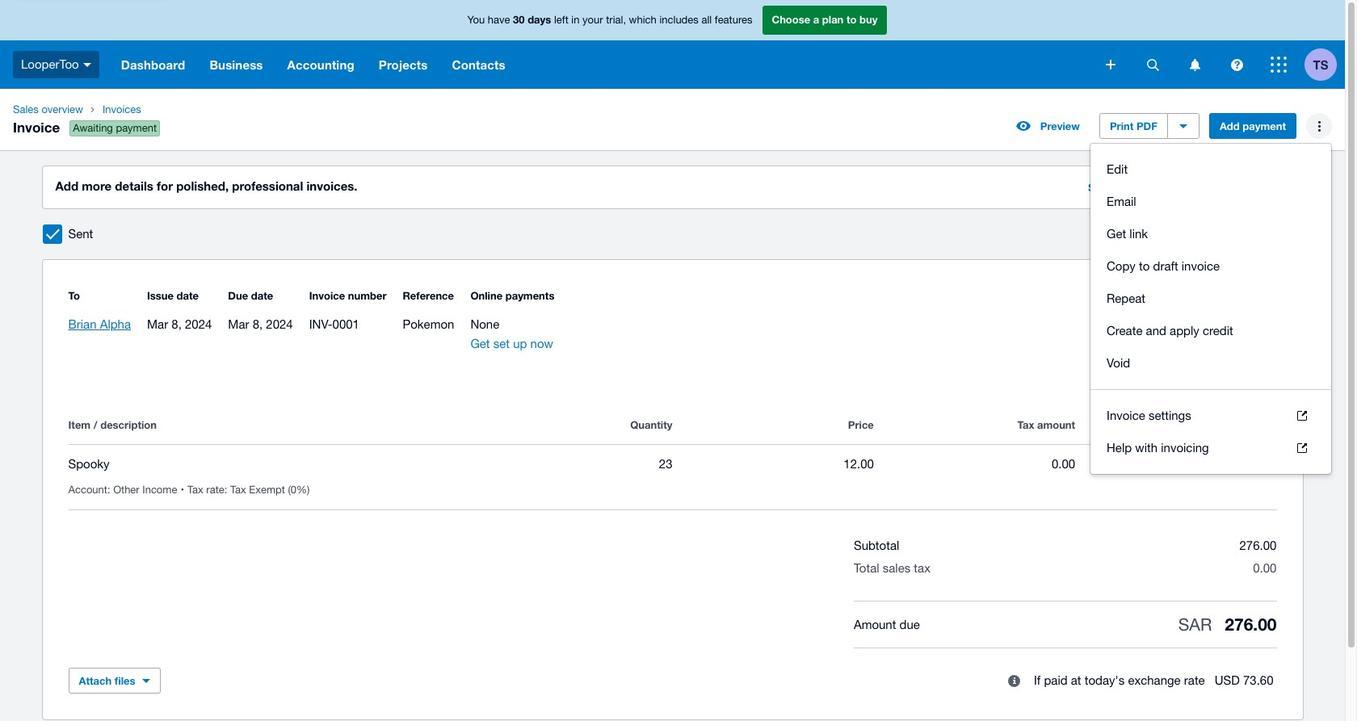 Task type: locate. For each thing, give the bounding box(es) containing it.
pdf
[[1137, 120, 1158, 133]]

attach files
[[79, 675, 135, 688]]

get set up now link
[[471, 335, 555, 354]]

add up "edit" button
[[1220, 120, 1240, 133]]

void button
[[1091, 348, 1332, 380]]

issue
[[147, 289, 174, 302]]

add payment
[[1220, 120, 1287, 133]]

1 vertical spatial rate
[[1185, 674, 1206, 688]]

all
[[702, 14, 712, 26]]

1 horizontal spatial now
[[1130, 181, 1152, 194]]

rate
[[206, 484, 224, 496], [1185, 674, 1206, 688]]

date for issue date
[[177, 289, 199, 302]]

23
[[659, 457, 673, 471]]

30
[[513, 13, 525, 26]]

list box containing invoice settings
[[1091, 390, 1332, 474]]

now up email
[[1130, 181, 1152, 194]]

tax left amount
[[1018, 419, 1035, 432]]

get link
[[1107, 227, 1149, 241]]

paid
[[1045, 674, 1068, 688]]

276.00 for sar
[[1225, 615, 1277, 635]]

none
[[471, 318, 500, 331]]

0 horizontal spatial 8,
[[172, 318, 182, 331]]

for right details
[[157, 179, 173, 193]]

1 vertical spatial 276.00
[[1225, 615, 1277, 635]]

list box
[[1091, 144, 1332, 390], [1091, 390, 1332, 474]]

8,
[[172, 318, 182, 331], [253, 318, 263, 331]]

2 2024 from the left
[[266, 318, 293, 331]]

due
[[228, 289, 248, 302]]

1 mar 8, 2024 from the left
[[147, 318, 212, 331]]

tax for tax amount
[[1018, 419, 1035, 432]]

0 horizontal spatial rate
[[206, 484, 224, 496]]

mar down "issue"
[[147, 318, 168, 331]]

now right the up
[[531, 337, 554, 351]]

0 horizontal spatial mar 8, 2024
[[147, 318, 212, 331]]

payment left more invoice options icon
[[1243, 120, 1287, 133]]

0 vertical spatial add
[[1220, 120, 1240, 133]]

payment for add payment
[[1243, 120, 1287, 133]]

12.00 cell
[[673, 455, 874, 474]]

tax right sales
[[914, 562, 931, 575]]

price
[[848, 419, 874, 432]]

invoice for invoice number
[[309, 289, 345, 302]]

1 horizontal spatial to
[[1140, 259, 1150, 273]]

1 horizontal spatial invoice
[[309, 289, 345, 302]]

spooky
[[68, 457, 110, 471]]

2 horizontal spatial tax
[[1018, 419, 1035, 432]]

invoices link
[[96, 102, 173, 118]]

svg image
[[1271, 57, 1287, 73], [1147, 59, 1159, 71], [1190, 59, 1201, 71], [1231, 59, 1243, 71]]

0 horizontal spatial get
[[471, 337, 490, 351]]

0 vertical spatial tax
[[1211, 379, 1227, 393]]

1 mar from the left
[[147, 318, 168, 331]]

payment inside "button"
[[1243, 120, 1287, 133]]

invoices.
[[307, 179, 358, 193]]

attach files button
[[68, 668, 160, 694]]

projects button
[[367, 40, 440, 89]]

mar for due
[[228, 318, 249, 331]]

item / description column header
[[68, 415, 471, 435]]

1 horizontal spatial add
[[1220, 120, 1240, 133]]

due
[[900, 618, 920, 632]]

1 horizontal spatial 0.00
[[1254, 562, 1277, 575]]

tax
[[1018, 419, 1035, 432], [187, 484, 203, 496], [230, 484, 246, 496]]

1 horizontal spatial 8,
[[253, 318, 263, 331]]

invoice inside list box
[[1107, 409, 1146, 423]]

1 vertical spatial to
[[1140, 259, 1150, 273]]

276.00
[[1240, 539, 1277, 553], [1225, 615, 1277, 635]]

0 horizontal spatial svg image
[[83, 63, 91, 67]]

accounting
[[287, 57, 355, 72]]

12.00
[[844, 457, 874, 471]]

0 horizontal spatial payment
[[116, 122, 157, 134]]

0 horizontal spatial tax
[[914, 562, 931, 575]]

other
[[113, 484, 140, 496]]

banner
[[0, 0, 1346, 89]]

tax for sales
[[914, 562, 931, 575]]

add payment button
[[1210, 113, 1297, 139]]

1 horizontal spatial rate
[[1185, 674, 1206, 688]]

group
[[1091, 144, 1332, 474]]

2024 down due date
[[266, 318, 293, 331]]

0 horizontal spatial date
[[177, 289, 199, 302]]

for
[[157, 179, 173, 193], [1113, 181, 1127, 194]]

8, down due date
[[253, 318, 263, 331]]

invoice for invoice
[[13, 119, 60, 136]]

1 horizontal spatial tax
[[1211, 379, 1227, 393]]

0 vertical spatial get
[[1107, 227, 1127, 241]]

sales
[[883, 562, 911, 575]]

column header
[[1076, 415, 1277, 435]]

2 list box from the top
[[1091, 390, 1332, 474]]

svg image
[[1106, 60, 1116, 70], [83, 63, 91, 67]]

invoice up help
[[1107, 409, 1146, 423]]

0.00 inside cell
[[1052, 457, 1076, 471]]

0 vertical spatial row
[[68, 415, 1277, 444]]

add more details for polished, professional invoices.
[[55, 179, 358, 193]]

1 vertical spatial now
[[531, 337, 554, 351]]

0 horizontal spatial add
[[55, 179, 78, 193]]

get link button
[[1091, 218, 1332, 251]]

for up email
[[1113, 181, 1127, 194]]

0 horizontal spatial now
[[531, 337, 554, 351]]

if paid at today's exchange rate
[[1034, 674, 1206, 688]]

invoice
[[13, 119, 60, 136], [309, 289, 345, 302], [1107, 409, 1146, 423]]

1 vertical spatial get
[[471, 337, 490, 351]]

tax for tax rate : tax exempt (0%)
[[187, 484, 203, 496]]

cell
[[1076, 455, 1277, 474], [68, 484, 187, 496], [187, 484, 316, 496]]

1 horizontal spatial :
[[224, 484, 227, 496]]

0 horizontal spatial 0.00
[[1052, 457, 1076, 471]]

add for add payment
[[1220, 120, 1240, 133]]

invoice for invoice settings
[[1107, 409, 1146, 423]]

row
[[68, 415, 1277, 444], [68, 445, 1277, 511]]

1 date from the left
[[177, 289, 199, 302]]

includes
[[660, 14, 699, 26]]

1 row from the top
[[68, 415, 1277, 444]]

1 horizontal spatial mar 8, 2024
[[228, 318, 293, 331]]

0 vertical spatial 276.00
[[1240, 539, 1277, 553]]

2024
[[185, 318, 212, 331], [266, 318, 293, 331]]

0 horizontal spatial mar
[[147, 318, 168, 331]]

usd
[[1215, 674, 1240, 688]]

date right "issue"
[[177, 289, 199, 302]]

tax left exempt
[[230, 484, 246, 496]]

exempt
[[249, 484, 285, 496]]

get down none
[[471, 337, 490, 351]]

today's
[[1085, 674, 1125, 688]]

amount due
[[854, 618, 920, 632]]

to inside button
[[1140, 259, 1150, 273]]

rate left 'usd'
[[1185, 674, 1206, 688]]

online payments
[[471, 289, 555, 302]]

: left exempt
[[224, 484, 227, 496]]

get
[[1107, 227, 1127, 241], [471, 337, 490, 351]]

amounts are tax inclusive
[[1139, 379, 1277, 393]]

more
[[82, 179, 112, 193]]

tax inside column header
[[1018, 419, 1035, 432]]

1 horizontal spatial for
[[1113, 181, 1127, 194]]

:
[[107, 484, 110, 496], [224, 484, 227, 496]]

1 horizontal spatial payment
[[1243, 120, 1287, 133]]

2 : from the left
[[224, 484, 227, 496]]

2024 down issue date on the left top
[[185, 318, 212, 331]]

svg image inside loopertoo popup button
[[83, 63, 91, 67]]

inclusive
[[1231, 379, 1277, 393]]

link
[[1130, 227, 1149, 241]]

invoice down sales
[[13, 119, 60, 136]]

which
[[629, 14, 657, 26]]

1 horizontal spatial 2024
[[266, 318, 293, 331]]

copy to draft invoice
[[1107, 259, 1220, 273]]

0 horizontal spatial :
[[107, 484, 110, 496]]

0 vertical spatial now
[[1130, 181, 1152, 194]]

row down quantity
[[68, 445, 1277, 511]]

1 horizontal spatial mar
[[228, 318, 249, 331]]

tax right are
[[1211, 379, 1227, 393]]

your
[[583, 14, 603, 26]]

create
[[1107, 324, 1143, 338]]

1 horizontal spatial get
[[1107, 227, 1127, 241]]

amount
[[854, 618, 897, 632]]

mar
[[147, 318, 168, 331], [228, 318, 249, 331]]

1 list box from the top
[[1091, 144, 1332, 390]]

credit
[[1203, 324, 1234, 338]]

to left draft
[[1140, 259, 1150, 273]]

print pdf button
[[1100, 113, 1169, 139]]

1 vertical spatial row
[[68, 445, 1277, 511]]

to left buy
[[847, 13, 857, 26]]

get inside none get set up now
[[471, 337, 490, 351]]

rate left exempt
[[206, 484, 224, 496]]

tax amount
[[1018, 419, 1076, 432]]

: left 'other'
[[107, 484, 110, 496]]

get left 'link'
[[1107, 227, 1127, 241]]

1 2024 from the left
[[185, 318, 212, 331]]

up
[[513, 337, 527, 351]]

2 row from the top
[[68, 445, 1277, 511]]

row containing item / description
[[68, 415, 1277, 444]]

to
[[847, 13, 857, 26], [1140, 259, 1150, 273]]

0 vertical spatial to
[[847, 13, 857, 26]]

sales overview link
[[6, 102, 90, 118]]

mar down due
[[228, 318, 249, 331]]

email
[[1107, 195, 1137, 209]]

mar 8, 2024 down due date
[[228, 318, 293, 331]]

create and apply credit link
[[1091, 315, 1332, 348]]

0 horizontal spatial 2024
[[185, 318, 212, 331]]

add for add more details for polished, professional invoices.
[[55, 179, 78, 193]]

copy to draft invoice button
[[1091, 251, 1332, 283]]

quantity
[[631, 419, 673, 432]]

invoice number
[[309, 289, 387, 302]]

svg image up print
[[1106, 60, 1116, 70]]

add left more
[[55, 179, 78, 193]]

add inside "button"
[[1220, 120, 1240, 133]]

2 mar 8, 2024 from the left
[[228, 318, 293, 331]]

with
[[1136, 441, 1158, 455]]

cell down spooky cell
[[187, 484, 316, 496]]

cell containing account
[[68, 484, 187, 496]]

0 vertical spatial rate
[[206, 484, 224, 496]]

description
[[100, 419, 157, 432]]

1 vertical spatial add
[[55, 179, 78, 193]]

now inside 'button'
[[1130, 181, 1152, 194]]

2 date from the left
[[251, 289, 273, 302]]

tax
[[1211, 379, 1227, 393], [914, 562, 931, 575]]

account : other income
[[68, 484, 177, 496]]

0.00 cell
[[874, 455, 1076, 474]]

8, down issue date on the left top
[[172, 318, 182, 331]]

svg image right loopertoo
[[83, 63, 91, 67]]

0 horizontal spatial for
[[157, 179, 173, 193]]

0.00
[[1052, 457, 1076, 471], [1254, 562, 1277, 575]]

tax rate : tax exempt (0%)
[[187, 484, 310, 496]]

0 horizontal spatial to
[[847, 13, 857, 26]]

cell down spooky
[[68, 484, 187, 496]]

invoice up inv-
[[309, 289, 345, 302]]

2 mar from the left
[[228, 318, 249, 331]]

apply
[[1170, 324, 1200, 338]]

edit
[[1107, 162, 1128, 176]]

payment for awaiting payment
[[116, 122, 157, 134]]

1 8, from the left
[[172, 318, 182, 331]]

2 8, from the left
[[253, 318, 263, 331]]

tax amount column header
[[874, 415, 1076, 435]]

2 horizontal spatial invoice
[[1107, 409, 1146, 423]]

1 horizontal spatial date
[[251, 289, 273, 302]]

0 vertical spatial invoice
[[13, 119, 60, 136]]

cell containing tax rate
[[187, 484, 316, 496]]

1 vertical spatial tax
[[914, 562, 931, 575]]

mar 8, 2024 for due
[[228, 318, 293, 331]]

1 vertical spatial invoice
[[309, 289, 345, 302]]

tax for are
[[1211, 379, 1227, 393]]

price column header
[[673, 415, 874, 435]]

more invoice options image
[[1304, 110, 1336, 142]]

table
[[68, 396, 1277, 511]]

amount
[[1038, 419, 1076, 432]]

tax right "income"
[[187, 484, 203, 496]]

0 horizontal spatial tax
[[187, 484, 203, 496]]

date right due
[[251, 289, 273, 302]]

draft
[[1154, 259, 1179, 273]]

choose a plan to buy
[[772, 13, 878, 26]]

item / description
[[68, 419, 157, 432]]

pokemon
[[403, 318, 455, 331]]

2 vertical spatial invoice
[[1107, 409, 1146, 423]]

payment down invoices link
[[116, 122, 157, 134]]

now
[[1130, 181, 1152, 194], [531, 337, 554, 351]]

0 horizontal spatial invoice
[[13, 119, 60, 136]]

mar 8, 2024 down issue date on the left top
[[147, 318, 212, 331]]

23 cell
[[471, 455, 673, 474]]

0 vertical spatial 0.00
[[1052, 457, 1076, 471]]

row up 23
[[68, 415, 1277, 444]]



Task type: vqa. For each thing, say whether or not it's contained in the screenshot.
"invite" for Send
no



Task type: describe. For each thing, give the bounding box(es) containing it.
repeat
[[1107, 292, 1146, 305]]

amounts
[[1139, 379, 1187, 393]]

1 : from the left
[[107, 484, 110, 496]]

row containing spooky
[[68, 445, 1277, 511]]

group containing edit
[[1091, 144, 1332, 474]]

invoice settings
[[1107, 409, 1192, 423]]

files
[[115, 675, 135, 688]]

create and apply credit
[[1107, 324, 1234, 338]]

none get set up now
[[471, 318, 554, 351]]

in
[[572, 14, 580, 26]]

now inside none get set up now
[[531, 337, 554, 351]]

invoice settings link
[[1091, 400, 1332, 432]]

buy
[[860, 13, 878, 26]]

contacts
[[452, 57, 506, 72]]

1 horizontal spatial tax
[[230, 484, 246, 496]]

attach
[[79, 675, 112, 688]]

and
[[1146, 324, 1167, 338]]

get inside button
[[1107, 227, 1127, 241]]

edit button
[[1091, 154, 1332, 186]]

if
[[1034, 674, 1041, 688]]

skip for now button
[[1079, 175, 1161, 200]]

list box containing edit
[[1091, 144, 1332, 390]]

payments
[[506, 289, 555, 302]]

details
[[115, 179, 153, 193]]

set
[[494, 337, 510, 351]]

2024 for issue date
[[185, 318, 212, 331]]

settings
[[1149, 409, 1192, 423]]

have
[[488, 14, 510, 26]]

accounting button
[[275, 40, 367, 89]]

professional
[[232, 179, 303, 193]]

repeat link
[[1091, 283, 1332, 315]]

income
[[142, 484, 177, 496]]

polished,
[[176, 179, 229, 193]]

plan
[[823, 13, 844, 26]]

banner containing ts
[[0, 0, 1346, 89]]

total sales tax
[[854, 562, 931, 575]]

invoices
[[103, 103, 141, 116]]

sar
[[1179, 615, 1212, 634]]

for inside 'button'
[[1113, 181, 1127, 194]]

to inside "banner"
[[847, 13, 857, 26]]

skip for now
[[1089, 181, 1152, 194]]

table containing spooky
[[68, 396, 1277, 511]]

you
[[468, 14, 485, 26]]

8, for issue
[[172, 318, 182, 331]]

sales
[[13, 103, 39, 116]]

mar 8, 2024 for issue
[[147, 318, 212, 331]]

are
[[1190, 379, 1207, 393]]

due date
[[228, 289, 273, 302]]

at
[[1071, 674, 1082, 688]]

email button
[[1091, 186, 1332, 218]]

73.60
[[1244, 674, 1274, 688]]

spooky cell
[[68, 455, 471, 474]]

trial,
[[606, 14, 626, 26]]

2024 for due date
[[266, 318, 293, 331]]

business button
[[197, 40, 275, 89]]

help
[[1107, 441, 1132, 455]]

dashboard
[[121, 57, 185, 72]]

usd 73.60
[[1215, 674, 1274, 688]]

projects
[[379, 57, 428, 72]]

date for due date
[[251, 289, 273, 302]]

(0%)
[[288, 484, 310, 496]]

inv-
[[309, 318, 333, 331]]

cell down the settings
[[1076, 455, 1277, 474]]

choose
[[772, 13, 811, 26]]

gain/loss info image
[[999, 665, 1031, 697]]

276.00 for subtotal
[[1240, 539, 1277, 553]]

print pdf
[[1110, 120, 1158, 133]]

1 vertical spatial 0.00
[[1254, 562, 1277, 575]]

1 horizontal spatial svg image
[[1106, 60, 1116, 70]]

total
[[854, 562, 880, 575]]

you have 30 days left in your trial, which includes all features
[[468, 13, 753, 26]]

mar for issue
[[147, 318, 168, 331]]

8, for due
[[253, 318, 263, 331]]

loopertoo
[[21, 57, 79, 71]]

account
[[68, 484, 107, 496]]

void
[[1107, 356, 1131, 370]]

item
[[68, 419, 91, 432]]

ts button
[[1305, 40, 1346, 89]]

sales overview
[[13, 103, 83, 116]]

invoicing
[[1162, 441, 1210, 455]]

preview button
[[1007, 113, 1090, 139]]

awaiting
[[73, 122, 113, 134]]

reference
[[403, 289, 454, 302]]

subtotal
[[854, 539, 900, 553]]

quantity column header
[[471, 415, 673, 435]]

print
[[1110, 120, 1134, 133]]

days
[[528, 13, 551, 26]]

/
[[94, 419, 97, 432]]

brian alpha
[[68, 318, 131, 331]]

business
[[210, 57, 263, 72]]

exchange
[[1129, 674, 1181, 688]]

dashboard link
[[109, 40, 197, 89]]



